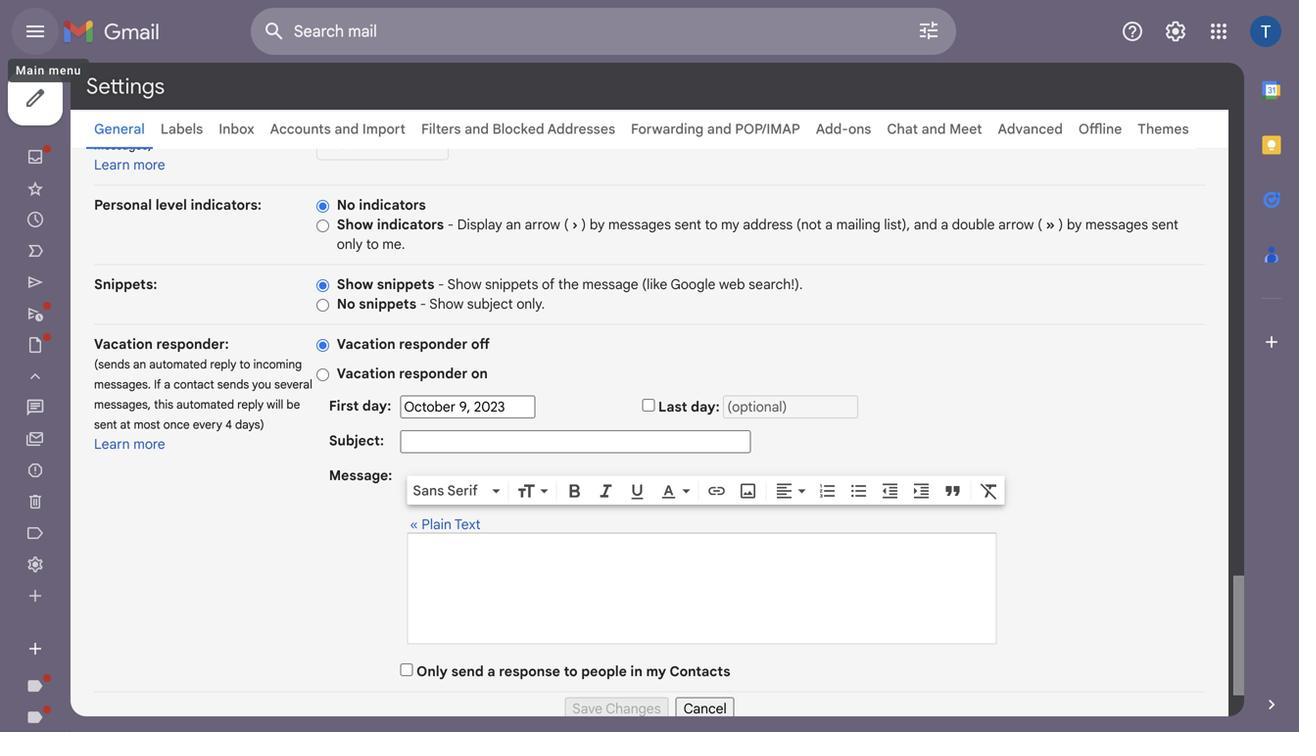 Task type: locate. For each thing, give the bounding box(es) containing it.
2 more from the top
[[133, 436, 165, 453]]

responder down vacation responder off
[[399, 365, 468, 382]]

of
[[213, 118, 225, 133], [542, 276, 555, 293]]

offline link
[[1079, 121, 1123, 138]]

learn inside (appended at the end of all outgoing messages) learn more
[[94, 156, 130, 174]]

day:
[[363, 397, 391, 414], [691, 398, 720, 416]]

0 horizontal spatial day:
[[363, 397, 391, 414]]

0 vertical spatial more
[[133, 156, 165, 174]]

0 horizontal spatial the
[[169, 118, 187, 133]]

1 vertical spatial indicators
[[377, 216, 444, 233]]

navigation
[[0, 63, 235, 732], [94, 693, 1206, 720]]

sent
[[675, 216, 702, 233], [1152, 216, 1179, 233], [94, 418, 117, 432]]

by right »
[[1067, 216, 1082, 233]]

tab list
[[1245, 63, 1300, 662]]

2 responder from the top
[[399, 365, 468, 382]]

reply up days)
[[237, 397, 264, 412]]

reply up sends
[[210, 357, 237, 372]]

0 vertical spatial the
[[169, 118, 187, 133]]

save changes button
[[565, 697, 669, 720]]

Show indicators radio
[[316, 218, 329, 233]]

2 learn more link from the top
[[94, 436, 165, 453]]

1 horizontal spatial at
[[156, 118, 166, 133]]

1 horizontal spatial the
[[559, 276, 579, 293]]

0 vertical spatial an
[[506, 216, 521, 233]]

0 horizontal spatial by
[[590, 216, 605, 233]]

responder up vacation responder on
[[399, 336, 468, 353]]

1 horizontal spatial (
[[1038, 216, 1043, 233]]

- up vacation responder off
[[420, 296, 427, 313]]

show snippets - show snippets of the message (like google web search!).
[[337, 276, 803, 293]]

day: right last
[[691, 398, 720, 416]]

and for accounts
[[335, 121, 359, 138]]

)
[[582, 216, 587, 233], [1059, 216, 1064, 233]]

messages,
[[94, 397, 151, 412]]

general
[[94, 121, 145, 138]]

and for filters
[[465, 121, 489, 138]]

0 vertical spatial no
[[337, 197, 356, 214]]

at
[[156, 118, 166, 133], [120, 418, 131, 432]]

gmail image
[[63, 12, 170, 51]]

vacation up "(sends"
[[94, 336, 153, 353]]

indicators up show indicators -
[[359, 197, 426, 214]]

snippets up no snippets - show subject only.
[[377, 276, 435, 293]]

0 horizontal spatial (
[[564, 216, 569, 233]]

1 vertical spatial reply
[[237, 397, 264, 412]]

responder:
[[156, 336, 229, 353]]

learn down messages,
[[94, 436, 130, 453]]

to
[[705, 216, 718, 233], [366, 236, 379, 253], [240, 357, 250, 372], [564, 663, 578, 680]]

last day:
[[659, 398, 720, 416]]

automated
[[149, 357, 207, 372], [176, 397, 234, 412]]

Vacation responder off radio
[[316, 338, 329, 353]]

bold ‪(⌘b)‬ image
[[565, 481, 585, 501]]

0 horizontal spatial )
[[582, 216, 587, 233]]

add-
[[816, 121, 849, 138]]

2 horizontal spatial sent
[[1152, 216, 1179, 233]]

2 no from the top
[[337, 296, 356, 313]]

messages up '(like'
[[609, 216, 671, 233]]

) by messages sent only to me.
[[337, 216, 1179, 253]]

1 vertical spatial automated
[[176, 397, 234, 412]]

0 vertical spatial at
[[156, 118, 166, 133]]

sent down themes link
[[1152, 216, 1179, 233]]

my
[[721, 216, 740, 233], [646, 663, 667, 680]]

sent up "google" in the right of the page
[[675, 216, 702, 233]]

show indicators -
[[337, 216, 458, 233]]

indicators up me. on the left of page
[[377, 216, 444, 233]]

response
[[499, 663, 561, 680]]

message:
[[329, 467, 392, 484]]

accounts and import
[[270, 121, 406, 138]]

arrow
[[525, 216, 561, 233], [999, 216, 1035, 233]]

indicators for show
[[377, 216, 444, 233]]

subject
[[467, 296, 513, 313]]

messages inside ) by messages sent only to me.
[[1086, 216, 1149, 233]]

and left import
[[335, 121, 359, 138]]

filters and blocked addresses
[[421, 121, 616, 138]]

and for forwarding
[[708, 121, 732, 138]]

on
[[471, 365, 488, 382]]

by right ›
[[590, 216, 605, 233]]

automated down responder:
[[149, 357, 207, 372]]

1 horizontal spatial )
[[1059, 216, 1064, 233]]

2 learn from the top
[[94, 436, 130, 453]]

underline ‪(⌘u)‬ image
[[628, 482, 647, 502]]

once
[[163, 418, 190, 432]]

last
[[659, 398, 688, 416]]

- for show snippets of the message (like google web search!).
[[438, 276, 445, 293]]

arrow left »
[[999, 216, 1035, 233]]

( left »
[[1038, 216, 1043, 233]]

learn down messages)
[[94, 156, 130, 174]]

0 vertical spatial my
[[721, 216, 740, 233]]

personal
[[94, 197, 152, 214]]

snippets
[[377, 276, 435, 293], [485, 276, 539, 293], [359, 296, 417, 313]]

save
[[573, 700, 603, 718]]

0 vertical spatial reply
[[210, 357, 237, 372]]

learn more link down messages)
[[94, 156, 165, 174]]

sent down messages,
[[94, 418, 117, 432]]

sent inside vacation responder: (sends an automated reply to incoming messages. if a contact sends you several messages, this automated reply will be sent at most once every 4 days) learn more
[[94, 418, 117, 432]]

1 responder from the top
[[399, 336, 468, 353]]

of left all at left
[[213, 118, 225, 133]]

messages)
[[94, 138, 152, 153]]

« plain text
[[410, 516, 481, 533]]

of up only. on the left top of page
[[542, 276, 555, 293]]

more inside vacation responder: (sends an automated reply to incoming messages. if a contact sends you several messages, this automated reply will be sent at most once every 4 days) learn more
[[133, 436, 165, 453]]

messages
[[609, 216, 671, 233], [1086, 216, 1149, 233]]

1 vertical spatial of
[[542, 276, 555, 293]]

at right (appended
[[156, 118, 166, 133]]

support image
[[1121, 20, 1145, 43]]

show left subject
[[430, 296, 464, 313]]

chat
[[887, 121, 919, 138]]

mailing
[[837, 216, 881, 233]]

1 vertical spatial -
[[438, 276, 445, 293]]

at down messages,
[[120, 418, 131, 432]]

0 horizontal spatial of
[[213, 118, 225, 133]]

1 horizontal spatial by
[[1067, 216, 1082, 233]]

Vacation responder on radio
[[316, 367, 329, 382]]

- up no snippets - show subject only.
[[438, 276, 445, 293]]

snippets up vacation responder off
[[359, 296, 417, 313]]

show
[[337, 216, 374, 233], [337, 276, 374, 293], [448, 276, 482, 293], [430, 296, 464, 313]]

forwarding
[[631, 121, 704, 138]]

0 vertical spatial responder
[[399, 336, 468, 353]]

Subject text field
[[400, 430, 751, 453]]

remove formatting ‪(⌘\)‬ image
[[980, 481, 999, 501]]

0 horizontal spatial messages
[[609, 216, 671, 233]]

and right chat
[[922, 121, 946, 138]]

learn more link
[[94, 156, 165, 174], [94, 436, 165, 453]]

and left pop/imap
[[708, 121, 732, 138]]

1 learn more link from the top
[[94, 156, 165, 174]]

indicators
[[359, 197, 426, 214], [377, 216, 444, 233]]

vacation inside vacation responder: (sends an automated reply to incoming messages. if a contact sends you several messages, this automated reply will be sent at most once every 4 days) learn more
[[94, 336, 153, 353]]

to up sends
[[240, 357, 250, 372]]

0 vertical spatial learn
[[94, 156, 130, 174]]

to left 'address'
[[705, 216, 718, 233]]

insert image image
[[739, 481, 758, 501]]

more down the most
[[133, 436, 165, 453]]

learn more link down the most
[[94, 436, 165, 453]]

1 horizontal spatial day:
[[691, 398, 720, 416]]

0 horizontal spatial an
[[133, 357, 146, 372]]

a right the "if"
[[164, 377, 171, 392]]

and right list),
[[914, 216, 938, 233]]

1 horizontal spatial of
[[542, 276, 555, 293]]

address
[[743, 216, 793, 233]]

0 vertical spatial learn more link
[[94, 156, 165, 174]]

menu
[[49, 64, 82, 77]]

no
[[337, 197, 356, 214], [337, 296, 356, 313]]

1 learn from the top
[[94, 156, 130, 174]]

the inside (appended at the end of all outgoing messages) learn more
[[169, 118, 187, 133]]

bulleted list ‪(⌘⇧8)‬ image
[[849, 481, 869, 501]]

1 more from the top
[[133, 156, 165, 174]]

my left 'address'
[[721, 216, 740, 233]]

) right »
[[1059, 216, 1064, 233]]

automated up every
[[176, 397, 234, 412]]

1 horizontal spatial -
[[438, 276, 445, 293]]

an up messages. at the left of the page
[[133, 357, 146, 372]]

0 horizontal spatial arrow
[[525, 216, 561, 233]]

inbox link
[[219, 121, 255, 138]]

responder for off
[[399, 336, 468, 353]]

more down messages)
[[133, 156, 165, 174]]

main
[[16, 64, 45, 77]]

sent inside ) by messages sent only to me.
[[1152, 216, 1179, 233]]

2 messages from the left
[[1086, 216, 1149, 233]]

(like
[[642, 276, 668, 293]]

no right 'no indicators' radio at the left
[[337, 197, 356, 214]]

at inside (appended at the end of all outgoing messages) learn more
[[156, 118, 166, 133]]

1 vertical spatial an
[[133, 357, 146, 372]]

day: for last day:
[[691, 398, 720, 416]]

a right send
[[488, 663, 496, 680]]

1 horizontal spatial messages
[[1086, 216, 1149, 233]]

first
[[329, 397, 359, 414]]

vacation right vacation responder off option
[[337, 336, 396, 353]]

only send a response to people in my contacts
[[417, 663, 731, 680]]

several
[[275, 377, 313, 392]]

1 horizontal spatial my
[[721, 216, 740, 233]]

2 by from the left
[[1067, 216, 1082, 233]]

indicators for no
[[359, 197, 426, 214]]

sans serif
[[413, 482, 478, 499]]

day: right first in the bottom left of the page
[[363, 397, 391, 414]]

1 vertical spatial more
[[133, 436, 165, 453]]

1 vertical spatial my
[[646, 663, 667, 680]]

0 vertical spatial -
[[448, 216, 454, 233]]

messages right »
[[1086, 216, 1149, 233]]

0 vertical spatial indicators
[[359, 197, 426, 214]]

only
[[417, 663, 448, 680]]

0 vertical spatial of
[[213, 118, 225, 133]]

chat and meet
[[887, 121, 983, 138]]

Last day: text field
[[724, 396, 859, 419]]

an inside vacation responder: (sends an automated reply to incoming messages. if a contact sends you several messages, this automated reply will be sent at most once every 4 days) learn more
[[133, 357, 146, 372]]

1 arrow from the left
[[525, 216, 561, 233]]

(not
[[797, 216, 822, 233]]

no right no snippets option
[[337, 296, 356, 313]]

None search field
[[251, 8, 957, 55]]

indent more ‪(⌘])‬ image
[[912, 481, 932, 501]]

most
[[134, 418, 160, 432]]

will
[[267, 397, 284, 412]]

labels
[[161, 121, 203, 138]]

) right ›
[[582, 216, 587, 233]]

1 horizontal spatial sent
[[675, 216, 702, 233]]

1 vertical spatial learn more link
[[94, 436, 165, 453]]

1 vertical spatial at
[[120, 418, 131, 432]]

1 no from the top
[[337, 197, 356, 214]]

- left display
[[448, 216, 454, 233]]

list),
[[885, 216, 911, 233]]

( left ›
[[564, 216, 569, 233]]

vacation up first day:
[[337, 365, 396, 382]]

) inside ) by messages sent only to me.
[[1059, 216, 1064, 233]]

2 ) from the left
[[1059, 216, 1064, 233]]

day: for first day:
[[363, 397, 391, 414]]

and right filters
[[465, 121, 489, 138]]

1 vertical spatial no
[[337, 296, 356, 313]]

chat and meet link
[[887, 121, 983, 138]]

the left message
[[559, 276, 579, 293]]

blocked
[[493, 121, 545, 138]]

themes link
[[1138, 121, 1190, 138]]

vacation responder off
[[337, 336, 490, 353]]

1 vertical spatial responder
[[399, 365, 468, 382]]

sans
[[413, 482, 444, 499]]

main menu image
[[24, 20, 47, 43]]

2 vertical spatial -
[[420, 296, 427, 313]]

all
[[228, 118, 240, 133]]

0 horizontal spatial -
[[420, 296, 427, 313]]

at inside vacation responder: (sends an automated reply to incoming messages. if a contact sends you several messages, this automated reply will be sent at most once every 4 days) learn more
[[120, 418, 131, 432]]

in
[[631, 663, 643, 680]]

my right in
[[646, 663, 667, 680]]

1 horizontal spatial arrow
[[999, 216, 1035, 233]]

to left me. on the left of page
[[366, 236, 379, 253]]

a
[[826, 216, 833, 233], [941, 216, 949, 233], [164, 377, 171, 392], [488, 663, 496, 680]]

vacation for vacation responder: (sends an automated reply to incoming messages. if a contact sends you several messages, this automated reply will be sent at most once every 4 days) learn more
[[94, 336, 153, 353]]

and
[[335, 121, 359, 138], [465, 121, 489, 138], [708, 121, 732, 138], [922, 121, 946, 138], [914, 216, 938, 233]]

0 horizontal spatial at
[[120, 418, 131, 432]]

0 horizontal spatial sent
[[94, 418, 117, 432]]

1 messages from the left
[[609, 216, 671, 233]]

the left the end
[[169, 118, 187, 133]]

navigation containing save changes
[[94, 693, 1206, 720]]

settings image
[[1165, 20, 1188, 43]]

snippets for show subject only.
[[359, 296, 417, 313]]

show up the only
[[337, 216, 374, 233]]

advanced
[[998, 121, 1063, 138]]

quote ‪(⌘⇧9)‬ image
[[943, 481, 963, 501]]

0 horizontal spatial my
[[646, 663, 667, 680]]

an right display
[[506, 216, 521, 233]]

arrow left ›
[[525, 216, 561, 233]]

2 horizontal spatial -
[[448, 216, 454, 233]]

1 vertical spatial learn
[[94, 436, 130, 453]]

cancel button
[[676, 697, 735, 720]]



Task type: vqa. For each thing, say whether or not it's contained in the screenshot.
Promotions, 2 New Messages, tab
no



Task type: describe. For each thing, give the bounding box(es) containing it.
0 vertical spatial automated
[[149, 357, 207, 372]]

this
[[154, 397, 173, 412]]

message
[[583, 276, 639, 293]]

1 ( from the left
[[564, 216, 569, 233]]

snippets:
[[94, 276, 157, 293]]

changes
[[606, 700, 661, 718]]

vacation for vacation responder on
[[337, 365, 396, 382]]

1 vertical spatial the
[[559, 276, 579, 293]]

inbox
[[219, 121, 255, 138]]

send
[[451, 663, 484, 680]]

no for no indicators
[[337, 197, 356, 214]]

›
[[572, 216, 578, 233]]

2 ( from the left
[[1038, 216, 1043, 233]]

double
[[952, 216, 995, 233]]

accounts and import link
[[270, 121, 406, 138]]

be
[[287, 397, 300, 412]]

accounts
[[270, 121, 331, 138]]

ons
[[849, 121, 872, 138]]

messages.
[[94, 377, 151, 392]]

Show snippets radio
[[316, 278, 329, 293]]

me.
[[383, 236, 405, 253]]

search!).
[[749, 276, 803, 293]]

vacation responder on
[[337, 365, 488, 382]]

vacation for vacation responder off
[[337, 336, 396, 353]]

addresses
[[548, 121, 616, 138]]

show up no snippets - show subject only.
[[448, 276, 482, 293]]

snippets up only. on the left top of page
[[485, 276, 539, 293]]

sends
[[217, 377, 249, 392]]

vacation responder: (sends an automated reply to incoming messages. if a contact sends you several messages, this automated reply will be sent at most once every 4 days) learn more
[[94, 336, 313, 453]]

(appended at the end of all outgoing messages) learn more
[[94, 118, 290, 174]]

1 by from the left
[[590, 216, 605, 233]]

No indicators radio
[[316, 199, 329, 214]]

display an arrow ( › ) by messages sent to my address (not a mailing list), and a double arrow ( »
[[458, 216, 1056, 233]]

main menu
[[16, 64, 82, 77]]

forwarding and pop/imap
[[631, 121, 801, 138]]

- for display an arrow (
[[448, 216, 454, 233]]

outgoing
[[243, 118, 290, 133]]

learn inside vacation responder: (sends an automated reply to incoming messages. if a contact sends you several messages, this automated reply will be sent at most once every 4 days) learn more
[[94, 436, 130, 453]]

- for show subject only.
[[420, 296, 427, 313]]

formatting options toolbar
[[407, 476, 1005, 505]]

link ‪(⌘k)‬ image
[[707, 481, 727, 501]]

»
[[1046, 216, 1056, 233]]

forwarding and pop/imap link
[[631, 121, 801, 138]]

No snippets radio
[[316, 298, 329, 313]]

filters and blocked addresses link
[[421, 121, 616, 138]]

themes
[[1138, 121, 1190, 138]]

italic ‪(⌘i)‬ image
[[596, 481, 616, 501]]

serif
[[447, 482, 478, 499]]

display
[[458, 216, 503, 233]]

(sends
[[94, 357, 130, 372]]

personal level indicators:
[[94, 197, 262, 214]]

off
[[471, 336, 490, 353]]

advanced search options image
[[910, 11, 949, 50]]

offline
[[1079, 121, 1123, 138]]

a right (not
[[826, 216, 833, 233]]

indicators:
[[191, 197, 262, 214]]

Search mail text field
[[294, 22, 863, 41]]

to inside vacation responder: (sends an automated reply to incoming messages. if a contact sends you several messages, this automated reply will be sent at most once every 4 days) learn more
[[240, 357, 250, 372]]

to left people
[[564, 663, 578, 680]]

no for no snippets - show subject only.
[[337, 296, 356, 313]]

responder for on
[[399, 365, 468, 382]]

web
[[720, 276, 745, 293]]

no snippets - show subject only.
[[337, 296, 545, 313]]

you
[[252, 377, 272, 392]]

and for chat
[[922, 121, 946, 138]]

contact
[[174, 377, 214, 392]]

4
[[225, 418, 232, 432]]

1 horizontal spatial an
[[506, 216, 521, 233]]

1 horizontal spatial reply
[[237, 397, 264, 412]]

1 ) from the left
[[582, 216, 587, 233]]

Last day: checkbox
[[642, 399, 655, 412]]

sans serif option
[[409, 481, 489, 501]]

first day:
[[329, 397, 391, 414]]

cancel
[[684, 700, 727, 718]]

people
[[581, 663, 627, 680]]

a left double
[[941, 216, 949, 233]]

every
[[193, 418, 222, 432]]

Only send a response to people in my Contacts checkbox
[[400, 664, 413, 676]]

no indicators
[[337, 197, 426, 214]]

incoming
[[253, 357, 302, 372]]

First day: text field
[[400, 396, 536, 419]]

subject:
[[329, 432, 384, 449]]

only.
[[517, 296, 545, 313]]

add-ons
[[816, 121, 872, 138]]

save changes
[[573, 700, 661, 718]]

(appended
[[94, 118, 153, 133]]

2 arrow from the left
[[999, 216, 1035, 233]]

to inside ) by messages sent only to me.
[[366, 236, 379, 253]]

only
[[337, 236, 363, 253]]

labels link
[[161, 121, 203, 138]]

a inside vacation responder: (sends an automated reply to incoming messages. if a contact sends you several messages, this automated reply will be sent at most once every 4 days) learn more
[[164, 377, 171, 392]]

of inside (appended at the end of all outgoing messages) learn more
[[213, 118, 225, 133]]

google
[[671, 276, 716, 293]]

snippets for show snippets of the message (like google web search!).
[[377, 276, 435, 293]]

show right show snippets option
[[337, 276, 374, 293]]

search mail image
[[257, 14, 292, 49]]

more inside (appended at the end of all outgoing messages) learn more
[[133, 156, 165, 174]]

if
[[154, 377, 161, 392]]

0 horizontal spatial reply
[[210, 357, 237, 372]]

numbered list ‪(⌘⇧7)‬ image
[[818, 481, 838, 501]]

general link
[[94, 121, 145, 138]]

by inside ) by messages sent only to me.
[[1067, 216, 1082, 233]]

level
[[156, 197, 187, 214]]

settings
[[86, 73, 165, 100]]

indent less ‪(⌘[)‬ image
[[881, 481, 900, 501]]

days)
[[235, 418, 264, 432]]

pop/imap
[[735, 121, 801, 138]]

contacts
[[670, 663, 731, 680]]

advanced link
[[998, 121, 1063, 138]]



